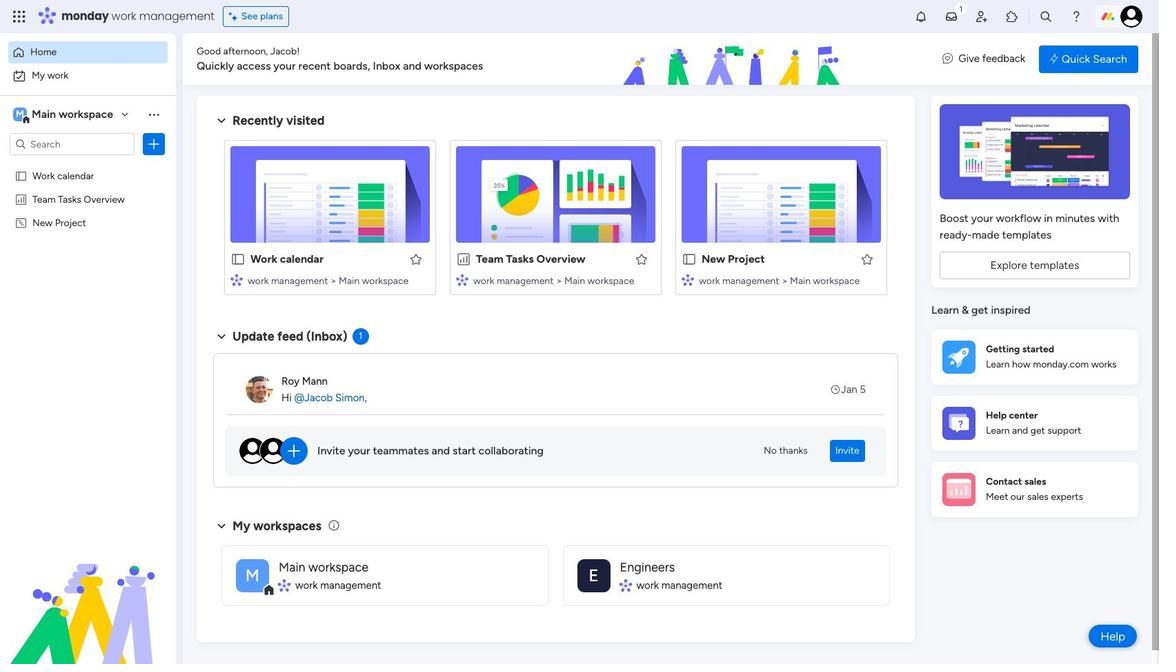 Task type: locate. For each thing, give the bounding box(es) containing it.
workspace options image
[[147, 108, 161, 121]]

lottie animation image
[[541, 33, 929, 86], [0, 525, 176, 665]]

1 horizontal spatial workspace image
[[577, 560, 611, 593]]

close update feed (inbox) image
[[213, 329, 230, 345]]

1 horizontal spatial add to favorites image
[[635, 252, 649, 266]]

workspace image
[[236, 560, 269, 593], [577, 560, 611, 593]]

1 horizontal spatial lottie animation image
[[541, 33, 929, 86]]

1 vertical spatial lottie animation image
[[0, 525, 176, 665]]

1 add to favorites image from the left
[[409, 252, 423, 266]]

2 horizontal spatial add to favorites image
[[861, 252, 875, 266]]

v2 bolt switch image
[[1051, 51, 1059, 67]]

invite members image
[[975, 10, 989, 23]]

getting started element
[[932, 330, 1139, 385]]

0 vertical spatial public board image
[[14, 169, 28, 182]]

add to favorites image for public board icon within quick search results "list box"
[[409, 252, 423, 266]]

0 horizontal spatial add to favorites image
[[409, 252, 423, 266]]

contact sales element
[[932, 462, 1139, 517]]

lottie animation element
[[541, 33, 929, 86], [0, 525, 176, 665]]

select product image
[[12, 10, 26, 23]]

0 vertical spatial lottie animation element
[[541, 33, 929, 86]]

add to favorites image
[[409, 252, 423, 266], [635, 252, 649, 266], [861, 252, 875, 266]]

help center element
[[932, 396, 1139, 451]]

monday marketplace image
[[1006, 10, 1020, 23]]

public board image
[[14, 169, 28, 182], [231, 252, 246, 267]]

1 horizontal spatial lottie animation element
[[541, 33, 929, 86]]

see plans image
[[229, 9, 241, 24]]

3 add to favorites image from the left
[[861, 252, 875, 266]]

1 workspace image from the left
[[236, 560, 269, 593]]

0 vertical spatial public dashboard image
[[14, 193, 28, 206]]

0 horizontal spatial workspace image
[[236, 560, 269, 593]]

0 horizontal spatial lottie animation image
[[0, 525, 176, 665]]

1 horizontal spatial public board image
[[231, 252, 246, 267]]

1 horizontal spatial public dashboard image
[[456, 252, 472, 267]]

public board image inside quick search results "list box"
[[231, 252, 246, 267]]

1 vertical spatial lottie animation element
[[0, 525, 176, 665]]

notifications image
[[915, 10, 929, 23]]

public dashboard image
[[14, 193, 28, 206], [456, 252, 472, 267]]

option
[[8, 41, 168, 64], [8, 65, 168, 87], [0, 163, 176, 166]]

list box
[[0, 161, 176, 421]]

0 vertical spatial lottie animation image
[[541, 33, 929, 86]]

add to favorites image for public board image
[[861, 252, 875, 266]]

1 vertical spatial public board image
[[231, 252, 246, 267]]

options image
[[147, 137, 161, 151]]

0 horizontal spatial lottie animation element
[[0, 525, 176, 665]]

search everything image
[[1040, 10, 1053, 23]]



Task type: vqa. For each thing, say whether or not it's contained in the screenshot.
the top heading
no



Task type: describe. For each thing, give the bounding box(es) containing it.
0 vertical spatial option
[[8, 41, 168, 64]]

jacob simon image
[[1121, 6, 1143, 28]]

0 horizontal spatial public dashboard image
[[14, 193, 28, 206]]

1 element
[[353, 329, 369, 345]]

1 image
[[955, 1, 968, 16]]

0 horizontal spatial public board image
[[14, 169, 28, 182]]

update feed image
[[945, 10, 959, 23]]

quick search results list box
[[213, 129, 899, 312]]

close my workspaces image
[[213, 518, 230, 535]]

v2 user feedback image
[[943, 51, 954, 67]]

2 workspace image from the left
[[577, 560, 611, 593]]

help image
[[1070, 10, 1084, 23]]

1 vertical spatial public dashboard image
[[456, 252, 472, 267]]

workspace image
[[13, 107, 27, 122]]

workspace selection element
[[13, 106, 115, 124]]

Search in workspace field
[[29, 136, 115, 152]]

roy mann image
[[246, 376, 273, 404]]

templates image image
[[944, 104, 1127, 200]]

2 add to favorites image from the left
[[635, 252, 649, 266]]

public board image
[[682, 252, 697, 267]]

close recently visited image
[[213, 113, 230, 129]]

1 vertical spatial option
[[8, 65, 168, 87]]

2 vertical spatial option
[[0, 163, 176, 166]]



